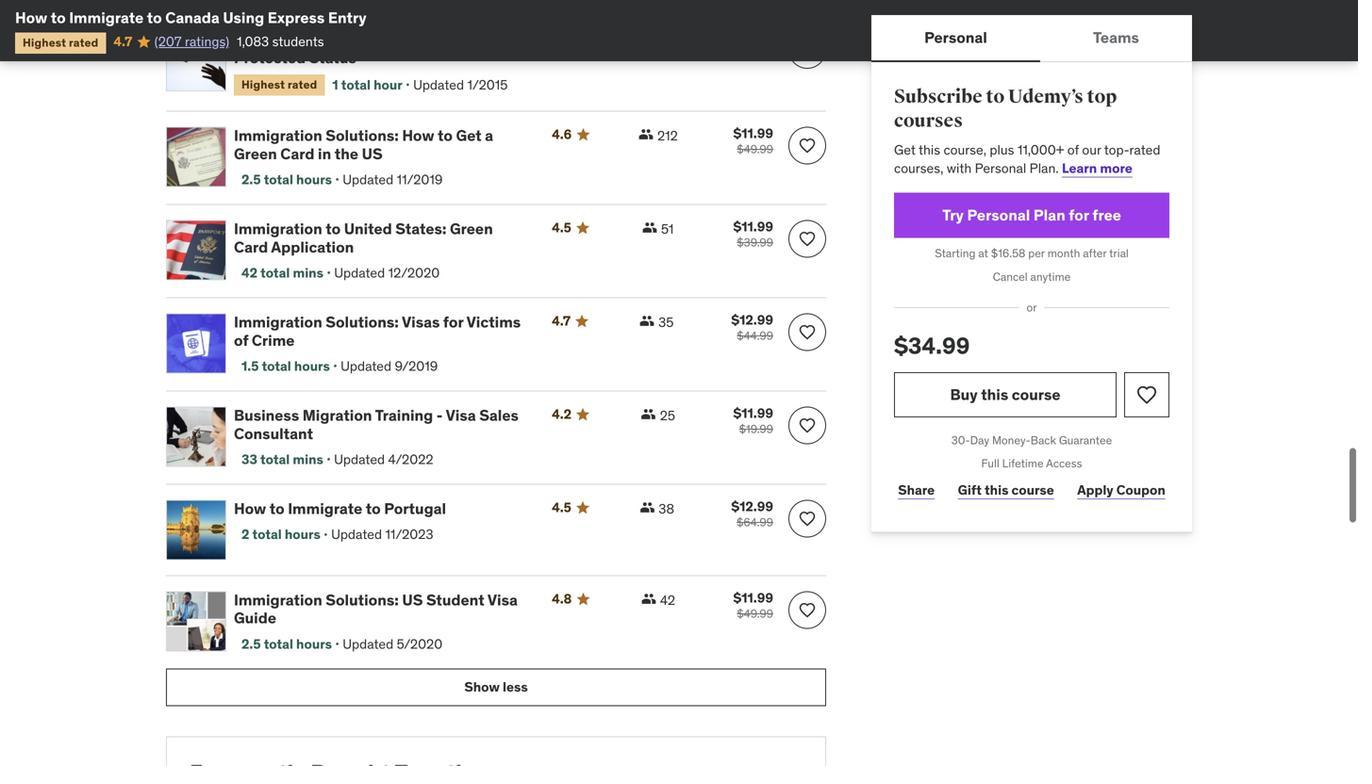 Task type: vqa. For each thing, say whether or not it's contained in the screenshot.
Card inside the 'Immigration Solutions: How to Get a Green Card in the US'
yes



Task type: locate. For each thing, give the bounding box(es) containing it.
how for how to immigrate to portugal
[[234, 500, 266, 519]]

1 vertical spatial green
[[450, 219, 493, 239]]

personal inside the get this course, plus 11,000+ of our top-rated courses, with personal plan.
[[975, 160, 1027, 177]]

us left student
[[402, 591, 423, 610]]

0 vertical spatial course
[[1012, 385, 1061, 404]]

1 horizontal spatial 4.7
[[552, 313, 571, 330]]

xsmall image for immigration solutions: visas for victims of crime
[[640, 314, 655, 329]]

1 mins from the top
[[293, 265, 324, 282]]

wishlist image for immigration solutions: how to get a green card in the us
[[798, 136, 817, 155]]

1 vertical spatial mins
[[293, 451, 323, 468]]

total right "2"
[[252, 527, 282, 544]]

xsmall image left 51
[[642, 220, 658, 235]]

1 horizontal spatial highest
[[241, 78, 285, 92]]

at
[[979, 246, 989, 261]]

1 horizontal spatial of
[[1068, 141, 1079, 158]]

solutions: up updated 9/2019
[[326, 313, 399, 332]]

learn more
[[1062, 160, 1133, 177]]

solutions: for visas
[[326, 313, 399, 332]]

xsmall image left 35
[[640, 314, 655, 329]]

$11.99 down $44.99
[[733, 405, 774, 422]]

immigration inside immigration solutions: how to get a green card in the us
[[234, 126, 322, 145]]

1 course from the top
[[1012, 385, 1061, 404]]

updated for how
[[343, 171, 394, 188]]

get inside immigration solutions: how to get a green card in the us
[[456, 126, 482, 145]]

updated left 1/2015
[[413, 77, 464, 93]]

1 solutions: from the top
[[326, 126, 399, 145]]

us inside immigration solutions: us student visa guide
[[402, 591, 423, 610]]

guide
[[234, 609, 276, 628]]

2 immigration from the top
[[234, 219, 322, 239]]

3 $11.99 from the top
[[733, 405, 774, 422]]

4 $11.99 from the top
[[733, 590, 774, 607]]

0 horizontal spatial green
[[234, 144, 277, 163]]

updated down immigration solutions: us student visa guide
[[343, 636, 394, 653]]

visa for -
[[446, 406, 476, 425]]

course for gift this course
[[1012, 482, 1054, 499]]

plan.
[[1030, 160, 1059, 177]]

rated up "more"
[[1130, 141, 1161, 158]]

0 vertical spatial 4.5
[[552, 219, 572, 236]]

$11.99
[[733, 125, 774, 142], [733, 218, 774, 235], [733, 405, 774, 422], [733, 590, 774, 607]]

0 horizontal spatial us
[[362, 144, 383, 163]]

updated down immigration solutions: visas for victims of crime at the top
[[341, 358, 392, 375]]

1 wishlist image from the top
[[798, 136, 817, 155]]

courses
[[894, 110, 963, 133]]

2.5
[[241, 171, 261, 188], [241, 636, 261, 653]]

updated down the 'immigration to united states: green card application' at the left
[[334, 265, 385, 282]]

this for buy
[[981, 385, 1009, 404]]

0 vertical spatial rated
[[69, 35, 98, 50]]

hours
[[296, 171, 332, 188], [294, 358, 330, 375], [285, 527, 321, 544], [296, 636, 332, 653]]

1 2.5 total hours from the top
[[241, 171, 332, 188]]

for inside immigration solutions: visas for victims of crime
[[443, 313, 464, 332]]

0 vertical spatial card
[[280, 144, 315, 163]]

4.5 up 4.8 at the bottom left of page
[[552, 500, 572, 517]]

solutions: for how
[[326, 126, 399, 145]]

visa right student
[[488, 591, 518, 610]]

tab list
[[872, 15, 1192, 62]]

immigration
[[234, 126, 322, 145], [234, 219, 322, 239], [234, 313, 322, 332], [234, 591, 322, 610]]

33 total mins
[[241, 451, 323, 468]]

3 solutions: from the top
[[326, 591, 399, 610]]

updated 11/2023
[[331, 527, 434, 544]]

1,083
[[237, 33, 269, 50]]

$11.99 $49.99
[[733, 125, 774, 157], [733, 590, 774, 622]]

hours down immigration solutions: us student visa guide
[[296, 636, 332, 653]]

visa inside immigration solutions: us student visa guide
[[488, 591, 518, 610]]

of inside immigration solutions: visas for victims of crime
[[234, 331, 248, 350]]

get
[[456, 126, 482, 145], [894, 141, 916, 158]]

0 vertical spatial highest
[[23, 35, 66, 50]]

buy
[[950, 385, 978, 404]]

2 vertical spatial rated
[[1130, 141, 1161, 158]]

cancel
[[993, 270, 1028, 284]]

2 $11.99 from the top
[[733, 218, 774, 235]]

3 immigration from the top
[[234, 313, 322, 332]]

access
[[1046, 457, 1082, 471]]

starting at $16.58 per month after trial cancel anytime
[[935, 246, 1129, 284]]

xsmall image left 25
[[641, 407, 656, 422]]

2 vertical spatial this
[[985, 482, 1009, 499]]

visa right -
[[446, 406, 476, 425]]

(207
[[154, 33, 182, 50]]

11/2023
[[385, 527, 434, 544]]

0 horizontal spatial 42
[[241, 265, 258, 282]]

42 for 42 total mins
[[241, 265, 258, 282]]

updated down the
[[343, 171, 394, 188]]

guarantee
[[1059, 433, 1112, 448]]

0 vertical spatial personal
[[925, 28, 988, 47]]

xsmall image left 38
[[640, 500, 655, 516]]

0 vertical spatial how
[[15, 8, 47, 27]]

0 vertical spatial visa
[[446, 406, 476, 425]]

1 4.5 from the top
[[552, 219, 572, 236]]

show less
[[464, 679, 528, 696]]

0 horizontal spatial get
[[456, 126, 482, 145]]

1 horizontal spatial immigrate
[[288, 500, 362, 519]]

immigration up 42 total mins
[[234, 219, 322, 239]]

1 vertical spatial course
[[1012, 482, 1054, 499]]

hours for immigration solutions: visas for victims of crime
[[294, 358, 330, 375]]

green inside immigration solutions: how to get a green card in the us
[[234, 144, 277, 163]]

of up 1.5
[[234, 331, 248, 350]]

2 2.5 from the top
[[241, 636, 261, 653]]

course down lifetime at the right
[[1012, 482, 1054, 499]]

this for get
[[919, 141, 941, 158]]

$11.99 for immigration solutions: us student visa guide
[[733, 590, 774, 607]]

2 vertical spatial how
[[234, 500, 266, 519]]

us inside immigration solutions: how to get a green card in the us
[[362, 144, 383, 163]]

0 horizontal spatial card
[[234, 238, 268, 257]]

updated 4/2022
[[334, 451, 433, 468]]

4.7 right victims
[[552, 313, 571, 330]]

xsmall image left 212
[[639, 127, 654, 142]]

protected
[[234, 48, 306, 67]]

immigration for application
[[234, 219, 322, 239]]

0 vertical spatial xsmall image
[[642, 220, 658, 235]]

1 horizontal spatial green
[[450, 219, 493, 239]]

0 horizontal spatial of
[[234, 331, 248, 350]]

updated 5/2020
[[343, 636, 443, 653]]

visa for student
[[488, 591, 518, 610]]

immigration for green
[[234, 126, 322, 145]]

1 vertical spatial 2.5 total hours
[[241, 636, 332, 653]]

1 $11.99 $49.99 from the top
[[733, 125, 774, 157]]

1 horizontal spatial get
[[894, 141, 916, 158]]

how
[[15, 8, 47, 27], [402, 126, 434, 145], [234, 500, 266, 519]]

solutions: inside immigration solutions: visas for victims of crime
[[326, 313, 399, 332]]

solutions: up updated 5/2020
[[326, 591, 399, 610]]

2 $49.99 from the top
[[737, 607, 774, 622]]

xsmall image
[[639, 127, 654, 142], [640, 314, 655, 329], [640, 500, 655, 516], [641, 592, 656, 607]]

mins down consultant
[[293, 451, 323, 468]]

this right buy
[[981, 385, 1009, 404]]

1 vertical spatial 4.7
[[552, 313, 571, 330]]

plan
[[1034, 206, 1066, 225]]

hours down how to immigrate to portugal
[[285, 527, 321, 544]]

this inside the buy this course button
[[981, 385, 1009, 404]]

day
[[970, 433, 990, 448]]

1 vertical spatial wishlist image
[[1136, 384, 1158, 406]]

51
[[661, 221, 674, 238]]

updated 1/2015
[[413, 77, 508, 93]]

card inside immigration solutions: how to get a green card in the us
[[280, 144, 315, 163]]

updated for united
[[334, 265, 385, 282]]

try personal plan for free link
[[894, 193, 1170, 238]]

updated for visas
[[341, 358, 392, 375]]

$11.99 for immigration solutions: how to get a green card in the us
[[733, 125, 774, 142]]

0 horizontal spatial 4.7
[[114, 33, 132, 50]]

green inside the 'immigration to united states: green card application'
[[450, 219, 493, 239]]

0 vertical spatial us
[[362, 144, 383, 163]]

gift this course
[[958, 482, 1054, 499]]

immigrate for canada
[[69, 8, 144, 27]]

do it yourself immigration: temporary protected status
[[234, 30, 505, 67]]

top-
[[1104, 141, 1130, 158]]

total up application
[[264, 171, 293, 188]]

solutions:
[[326, 126, 399, 145], [326, 313, 399, 332], [326, 591, 399, 610]]

personal down 'plus'
[[975, 160, 1027, 177]]

lifetime
[[1002, 457, 1044, 471]]

0 vertical spatial $49.99
[[737, 142, 774, 157]]

$11.99 right 212
[[733, 125, 774, 142]]

$11.99 $49.99 down $64.99
[[733, 590, 774, 622]]

course inside button
[[1012, 385, 1061, 404]]

11,000+
[[1018, 141, 1064, 158]]

total down crime
[[262, 358, 291, 375]]

victims
[[467, 313, 521, 332]]

1 vertical spatial immigrate
[[288, 500, 362, 519]]

4.5 down 4.6
[[552, 219, 572, 236]]

less
[[503, 679, 528, 696]]

1 horizontal spatial how
[[234, 500, 266, 519]]

$49.99 down $64.99
[[737, 607, 774, 622]]

per
[[1028, 246, 1045, 261]]

course up "back"
[[1012, 385, 1061, 404]]

3 wishlist image from the top
[[798, 510, 817, 529]]

1 vertical spatial $12.99
[[731, 499, 774, 516]]

for
[[1069, 206, 1089, 225], [443, 313, 464, 332]]

1 2.5 from the top
[[241, 171, 261, 188]]

2.5 total hours down in
[[241, 171, 332, 188]]

hours down crime
[[294, 358, 330, 375]]

4 wishlist image from the top
[[798, 601, 817, 620]]

1 horizontal spatial 42
[[660, 592, 675, 609]]

rated left 1
[[288, 78, 317, 92]]

-
[[437, 406, 443, 425]]

0 vertical spatial 2.5
[[241, 171, 261, 188]]

1 vertical spatial solutions:
[[326, 313, 399, 332]]

immigration inside immigration solutions: us student visa guide
[[234, 591, 322, 610]]

1 vertical spatial this
[[981, 385, 1009, 404]]

solutions: for us
[[326, 591, 399, 610]]

immigrate left the canada
[[69, 8, 144, 27]]

1 vertical spatial for
[[443, 313, 464, 332]]

$12.99
[[731, 312, 774, 329], [731, 499, 774, 516]]

trial
[[1109, 246, 1129, 261]]

1 vertical spatial highest rated
[[241, 78, 317, 92]]

total down application
[[260, 265, 290, 282]]

xsmall image for immigration to united states: green card application
[[642, 220, 658, 235]]

1 vertical spatial us
[[402, 591, 423, 610]]

0 vertical spatial 42
[[241, 265, 258, 282]]

solutions: down 1 total hour
[[326, 126, 399, 145]]

35
[[659, 314, 674, 331]]

2 horizontal spatial how
[[402, 126, 434, 145]]

immigration inside the 'immigration to united states: green card application'
[[234, 219, 322, 239]]

full
[[982, 457, 1000, 471]]

get left a
[[456, 126, 482, 145]]

immigration solutions: us student visa guide
[[234, 591, 518, 628]]

wishlist image
[[798, 230, 817, 249], [1136, 384, 1158, 406], [798, 417, 817, 435]]

1 vertical spatial of
[[234, 331, 248, 350]]

rated left (207
[[69, 35, 98, 50]]

1 vertical spatial 2.5
[[241, 636, 261, 653]]

hours down in
[[296, 171, 332, 188]]

1 vertical spatial visa
[[488, 591, 518, 610]]

$16.58
[[991, 246, 1026, 261]]

0 horizontal spatial highest rated
[[23, 35, 98, 50]]

1 horizontal spatial highest rated
[[241, 78, 317, 92]]

rated
[[69, 35, 98, 50], [288, 78, 317, 92], [1130, 141, 1161, 158]]

0 horizontal spatial highest
[[23, 35, 66, 50]]

using
[[223, 8, 264, 27]]

2 course from the top
[[1012, 482, 1054, 499]]

subscribe
[[894, 85, 983, 108]]

visa inside business migration training - visa sales consultant
[[446, 406, 476, 425]]

card up 42 total mins
[[234, 238, 268, 257]]

immigration left the
[[234, 126, 322, 145]]

0 vertical spatial $12.99
[[731, 312, 774, 329]]

training
[[375, 406, 433, 425]]

$12.99 down the $11.99 $39.99
[[731, 312, 774, 329]]

1 $12.99 from the top
[[731, 312, 774, 329]]

0 vertical spatial immigrate
[[69, 8, 144, 27]]

1 vertical spatial how
[[402, 126, 434, 145]]

4 immigration from the top
[[234, 591, 322, 610]]

updated down business migration training - visa sales consultant
[[334, 451, 385, 468]]

us right the
[[362, 144, 383, 163]]

mins for application
[[293, 265, 324, 282]]

0 horizontal spatial immigrate
[[69, 8, 144, 27]]

mins down application
[[293, 265, 324, 282]]

1 vertical spatial highest
[[241, 78, 285, 92]]

1 vertical spatial personal
[[975, 160, 1027, 177]]

card left in
[[280, 144, 315, 163]]

2 vertical spatial personal
[[967, 206, 1030, 225]]

0 vertical spatial green
[[234, 144, 277, 163]]

green right states:
[[450, 219, 493, 239]]

1 vertical spatial card
[[234, 238, 268, 257]]

0 vertical spatial mins
[[293, 265, 324, 282]]

2 $11.99 $49.99 from the top
[[733, 590, 774, 622]]

xsmall image right 4.8 at the bottom left of page
[[641, 592, 656, 607]]

1 $49.99 from the top
[[737, 142, 774, 157]]

2 vertical spatial solutions:
[[326, 591, 399, 610]]

38
[[659, 501, 675, 518]]

0 vertical spatial this
[[919, 141, 941, 158]]

immigration down 2 total hours
[[234, 591, 322, 610]]

1 vertical spatial $39.99
[[737, 235, 774, 250]]

of left our
[[1068, 141, 1079, 158]]

course
[[1012, 385, 1061, 404], [1012, 482, 1054, 499]]

1 vertical spatial rated
[[288, 78, 317, 92]]

$11.99 $49.99 for immigration solutions: how to get a green card in the us
[[733, 125, 774, 157]]

solutions: inside immigration solutions: us student visa guide
[[326, 591, 399, 610]]

this up courses,
[[919, 141, 941, 158]]

total down guide
[[264, 636, 293, 653]]

212
[[658, 127, 678, 144]]

0 horizontal spatial how
[[15, 8, 47, 27]]

0 vertical spatial $11.99 $49.99
[[733, 125, 774, 157]]

1 horizontal spatial us
[[402, 591, 423, 610]]

rated inside the get this course, plus 11,000+ of our top-rated courses, with personal plan.
[[1130, 141, 1161, 158]]

0 vertical spatial for
[[1069, 206, 1089, 225]]

immigration solutions: us student visa guide link
[[234, 591, 529, 628]]

2 vertical spatial wishlist image
[[798, 417, 817, 435]]

solutions: inside immigration solutions: how to get a green card in the us
[[326, 126, 399, 145]]

updated for us
[[343, 636, 394, 653]]

total right 33
[[260, 451, 290, 468]]

teams
[[1093, 28, 1139, 47]]

2 horizontal spatial rated
[[1130, 141, 1161, 158]]

subscribe to udemy's top courses
[[894, 85, 1117, 133]]

2 $39.99 from the top
[[737, 235, 774, 250]]

personal inside button
[[925, 28, 988, 47]]

$64.99
[[737, 516, 774, 530]]

this inside the get this course, plus 11,000+ of our top-rated courses, with personal plan.
[[919, 141, 941, 158]]

of
[[1068, 141, 1079, 158], [234, 331, 248, 350]]

our
[[1082, 141, 1101, 158]]

2 mins from the top
[[293, 451, 323, 468]]

for right visas
[[443, 313, 464, 332]]

this
[[919, 141, 941, 158], [981, 385, 1009, 404], [985, 482, 1009, 499]]

1 $11.99 from the top
[[733, 125, 774, 142]]

2 4.5 from the top
[[552, 500, 572, 517]]

hours for how to immigrate to portugal
[[285, 527, 321, 544]]

xsmall image
[[642, 220, 658, 235], [641, 407, 656, 422]]

hours for immigration solutions: us student visa guide
[[296, 636, 332, 653]]

immigration inside immigration solutions: visas for victims of crime
[[234, 313, 322, 332]]

2 solutions: from the top
[[326, 313, 399, 332]]

for left free
[[1069, 206, 1089, 225]]

this right gift
[[985, 482, 1009, 499]]

4.7 left (207
[[114, 33, 132, 50]]

2.5 total hours down guide
[[241, 636, 332, 653]]

$11.99 right 51
[[733, 218, 774, 235]]

wishlist image
[[798, 136, 817, 155], [798, 323, 817, 342], [798, 510, 817, 529], [798, 601, 817, 620]]

0 horizontal spatial for
[[443, 313, 464, 332]]

personal
[[925, 28, 988, 47], [975, 160, 1027, 177], [967, 206, 1030, 225]]

migration
[[303, 406, 372, 425]]

$49.99 up the $11.99 $39.99
[[737, 142, 774, 157]]

0 vertical spatial 2.5 total hours
[[241, 171, 332, 188]]

$12.99 down $19.99
[[731, 499, 774, 516]]

1 vertical spatial $11.99 $49.99
[[733, 590, 774, 622]]

$11.99 down $64.99
[[733, 590, 774, 607]]

get up courses,
[[894, 141, 916, 158]]

1 vertical spatial $49.99
[[737, 607, 774, 622]]

2
[[241, 527, 249, 544]]

1 horizontal spatial visa
[[488, 591, 518, 610]]

immigration up 1.5 total hours
[[234, 313, 322, 332]]

wishlist image for business migration training - visa sales consultant
[[798, 417, 817, 435]]

$11.99 $49.99 right 212
[[733, 125, 774, 157]]

1 immigration from the top
[[234, 126, 322, 145]]

immigrate up 2 total hours
[[288, 500, 362, 519]]

xsmall image for immigration solutions: us student visa guide
[[641, 592, 656, 607]]

0 vertical spatial solutions:
[[326, 126, 399, 145]]

$11.99 for immigration to united states: green card application
[[733, 218, 774, 235]]

green left in
[[234, 144, 277, 163]]

green
[[234, 144, 277, 163], [450, 219, 493, 239]]

this inside gift this course link
[[985, 482, 1009, 499]]

entry
[[328, 8, 367, 27]]

business
[[234, 406, 299, 425]]

0 vertical spatial $39.99
[[737, 46, 774, 61]]

2 $12.99 from the top
[[731, 499, 774, 516]]

42 up crime
[[241, 265, 258, 282]]

0 horizontal spatial visa
[[446, 406, 476, 425]]

personal up subscribe
[[925, 28, 988, 47]]

personal up $16.58
[[967, 206, 1030, 225]]

2 total hours
[[241, 527, 321, 544]]

42 down 38
[[660, 592, 675, 609]]

1 vertical spatial xsmall image
[[641, 407, 656, 422]]

1 horizontal spatial for
[[1069, 206, 1089, 225]]

2.5 for immigration solutions: us student visa guide
[[241, 636, 261, 653]]

4.5 for immigration to united states: green card application
[[552, 219, 572, 236]]

0 vertical spatial of
[[1068, 141, 1079, 158]]

0 vertical spatial wishlist image
[[798, 230, 817, 249]]

try
[[942, 206, 964, 225]]

0 vertical spatial 4.7
[[114, 33, 132, 50]]

2 2.5 total hours from the top
[[241, 636, 332, 653]]

1 horizontal spatial card
[[280, 144, 315, 163]]

status
[[309, 48, 356, 67]]

starting
[[935, 246, 976, 261]]

updated down how to immigrate to portugal
[[331, 527, 382, 544]]

2 wishlist image from the top
[[798, 323, 817, 342]]

1 vertical spatial 42
[[660, 592, 675, 609]]

1 vertical spatial 4.5
[[552, 500, 572, 517]]

of inside the get this course, plus 11,000+ of our top-rated courses, with personal plan.
[[1068, 141, 1079, 158]]



Task type: describe. For each thing, give the bounding box(es) containing it.
immigration solutions: visas for victims of crime
[[234, 313, 521, 350]]

how for how to immigrate to canada using express entry
[[15, 8, 47, 27]]

the
[[335, 144, 359, 163]]

business migration training - visa sales consultant link
[[234, 406, 529, 444]]

wishlist image for immigration solutions: visas for victims of crime
[[798, 323, 817, 342]]

immigration solutions: how to get a green card in the us link
[[234, 126, 529, 163]]

$12.99 for how to immigrate to portugal
[[731, 499, 774, 516]]

0 horizontal spatial rated
[[69, 35, 98, 50]]

xsmall image for immigration solutions: how to get a green card in the us
[[639, 127, 654, 142]]

$39.99 inside the $11.99 $39.99
[[737, 235, 774, 250]]

top
[[1087, 85, 1117, 108]]

anytime
[[1031, 270, 1071, 284]]

0 vertical spatial highest rated
[[23, 35, 98, 50]]

after
[[1083, 246, 1107, 261]]

42 for 42
[[660, 592, 675, 609]]

$11.99 $39.99
[[733, 218, 774, 250]]

a
[[485, 126, 493, 145]]

consultant
[[234, 424, 313, 444]]

states:
[[396, 219, 447, 239]]

xsmall image for how to immigrate to portugal
[[640, 500, 655, 516]]

wishlist image for immigration to united states: green card application
[[798, 230, 817, 249]]

try personal plan for free
[[942, 206, 1122, 225]]

buy this course button
[[894, 372, 1117, 418]]

to inside subscribe to udemy's top courses
[[986, 85, 1005, 108]]

1 total hour
[[332, 77, 403, 93]]

12/2020
[[388, 265, 440, 282]]

updated 9/2019
[[341, 358, 438, 375]]

2.5 total hours for immigration solutions: us student visa guide
[[241, 636, 332, 653]]

express
[[268, 8, 325, 27]]

$12.99 $64.99
[[731, 499, 774, 530]]

2.5 total hours for immigration solutions: how to get a green card in the us
[[241, 171, 332, 188]]

in
[[318, 144, 331, 163]]

2.5 for immigration solutions: how to get a green card in the us
[[241, 171, 261, 188]]

for for free
[[1069, 206, 1089, 225]]

application
[[271, 238, 354, 257]]

$12.99 for immigration solutions: visas for victims of crime
[[731, 312, 774, 329]]

business migration training - visa sales consultant
[[234, 406, 519, 444]]

sales
[[479, 406, 519, 425]]

1/2015
[[467, 77, 508, 93]]

4.5 for how to immigrate to portugal
[[552, 500, 572, 517]]

course,
[[944, 141, 987, 158]]

30-day money-back guarantee full lifetime access
[[952, 433, 1112, 471]]

total for how to immigrate to portugal
[[252, 527, 282, 544]]

total for immigration solutions: visas for victims of crime
[[262, 358, 291, 375]]

do
[[234, 30, 254, 49]]

total right 1
[[341, 77, 371, 93]]

share button
[[894, 472, 939, 510]]

show
[[464, 679, 500, 696]]

this for gift
[[985, 482, 1009, 499]]

4.6
[[552, 126, 572, 143]]

to inside the 'immigration to united states: green card application'
[[326, 219, 341, 239]]

(207 ratings)
[[154, 33, 229, 50]]

$34.99
[[894, 332, 970, 360]]

share
[[898, 482, 935, 499]]

visas
[[402, 313, 440, 332]]

9/2019
[[395, 358, 438, 375]]

1,083 students
[[237, 33, 324, 50]]

or
[[1027, 301, 1037, 315]]

wishlist image for immigration solutions: us student visa guide
[[798, 601, 817, 620]]

crime
[[252, 331, 295, 350]]

month
[[1048, 246, 1080, 261]]

33
[[241, 451, 257, 468]]

$12.99 $44.99
[[731, 312, 774, 343]]

get inside the get this course, plus 11,000+ of our top-rated courses, with personal plan.
[[894, 141, 916, 158]]

1
[[332, 77, 338, 93]]

total for immigration solutions: us student visa guide
[[264, 636, 293, 653]]

$11.99 for business migration training - visa sales consultant
[[733, 405, 774, 422]]

25
[[660, 408, 675, 425]]

11/2019
[[397, 171, 443, 188]]

updated 12/2020
[[334, 265, 440, 282]]

mins for consultant
[[293, 451, 323, 468]]

how to immigrate to portugal
[[234, 500, 446, 519]]

yourself
[[271, 30, 330, 49]]

it
[[257, 30, 268, 49]]

how to immigrate to canada using express entry
[[15, 8, 367, 27]]

card inside the 'immigration to united states: green card application'
[[234, 238, 268, 257]]

updated for immigrate
[[331, 527, 382, 544]]

free
[[1093, 206, 1122, 225]]

hours for immigration solutions: how to get a green card in the us
[[296, 171, 332, 188]]

student
[[426, 591, 485, 610]]

immigration solutions: how to get a green card in the us
[[234, 126, 493, 163]]

total for immigration solutions: how to get a green card in the us
[[264, 171, 293, 188]]

more
[[1100, 160, 1133, 177]]

immigration to united states: green card application
[[234, 219, 493, 257]]

to inside immigration solutions: how to get a green card in the us
[[438, 126, 453, 145]]

apply coupon button
[[1074, 472, 1170, 510]]

$11.99 $49.99 for immigration solutions: us student visa guide
[[733, 590, 774, 622]]

back
[[1031, 433, 1056, 448]]

4.2
[[552, 406, 572, 423]]

get this course, plus 11,000+ of our top-rated courses, with personal plan.
[[894, 141, 1161, 177]]

show less button
[[166, 669, 826, 707]]

teams button
[[1040, 15, 1192, 60]]

immigrate for portugal
[[288, 500, 362, 519]]

total for immigration to united states: green card application
[[260, 265, 290, 282]]

42 total mins
[[241, 265, 324, 282]]

1 $39.99 from the top
[[737, 46, 774, 61]]

temporary
[[429, 30, 505, 49]]

immigration:
[[333, 30, 426, 49]]

personal button
[[872, 15, 1040, 60]]

wishlist image for how to immigrate to portugal
[[798, 510, 817, 529]]

gift this course link
[[954, 472, 1058, 510]]

$49.99 for immigration solutions: us student visa guide
[[737, 607, 774, 622]]

immigration for crime
[[234, 313, 322, 332]]

ratings)
[[185, 33, 229, 50]]

money-
[[992, 433, 1031, 448]]

total for business migration training - visa sales consultant
[[260, 451, 290, 468]]

students
[[272, 33, 324, 50]]

1 horizontal spatial rated
[[288, 78, 317, 92]]

course for buy this course
[[1012, 385, 1061, 404]]

buy this course
[[950, 385, 1061, 404]]

$49.99 for immigration solutions: how to get a green card in the us
[[737, 142, 774, 157]]

5/2020
[[397, 636, 443, 653]]

$44.99
[[737, 329, 774, 343]]

$19.99
[[739, 422, 774, 437]]

updated for training
[[334, 451, 385, 468]]

how inside immigration solutions: how to get a green card in the us
[[402, 126, 434, 145]]

xsmall image for business migration training - visa sales consultant
[[641, 407, 656, 422]]

of for crime
[[234, 331, 248, 350]]

of for our
[[1068, 141, 1079, 158]]

for for victims
[[443, 313, 464, 332]]

tab list containing personal
[[872, 15, 1192, 62]]

hour
[[374, 77, 403, 93]]

courses,
[[894, 160, 944, 177]]



